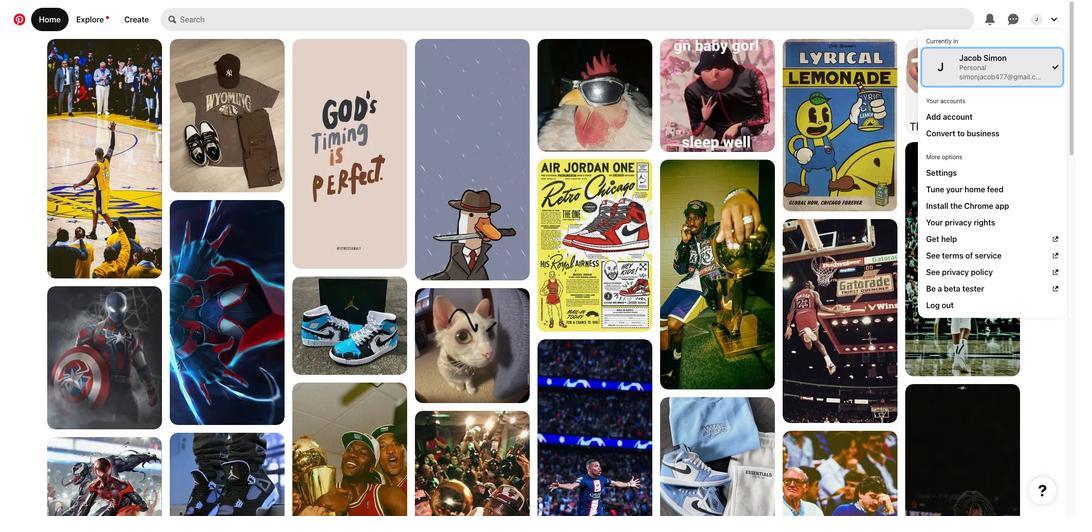 Task type: locate. For each thing, give the bounding box(es) containing it.
this contains an image of: gru saying gn to you image
[[661, 39, 776, 152]]

selected item image
[[1054, 64, 1059, 70]]

1 your from the top
[[927, 97, 939, 105]]

app
[[996, 202, 1010, 210]]

your up get
[[927, 218, 944, 227]]

see terms of service link
[[927, 250, 1059, 261]]

privacy inside "link"
[[943, 268, 970, 277]]

get help link
[[927, 234, 1059, 244]]

service
[[976, 251, 1002, 260]]

1 see from the top
[[927, 251, 941, 260]]

home
[[965, 185, 986, 194]]

this contains an image of: juan 👍🏻 | funny animal photos, funny animals, really funny pictures image
[[538, 39, 653, 151]]

currently in
[[927, 37, 959, 45]]

this contains an image of: unisex inspo image
[[170, 39, 285, 192]]

see inside "link"
[[927, 268, 941, 277]]

explore
[[76, 15, 104, 24]]

jacob simon image
[[1032, 14, 1043, 25]]

see down get
[[927, 251, 941, 260]]

help
[[942, 235, 958, 243]]

privacy
[[946, 218, 973, 227], [943, 268, 970, 277]]

to
[[958, 129, 966, 138]]

1 vertical spatial your
[[927, 218, 944, 227]]

see privacy policy
[[927, 268, 994, 277]]

0 vertical spatial privacy
[[946, 218, 973, 227]]

privacy for rights
[[946, 218, 973, 227]]

in
[[954, 37, 959, 45]]

2 your from the top
[[927, 218, 944, 227]]

currently
[[927, 37, 953, 45]]

terms
[[943, 251, 964, 260]]

install the chrome app
[[927, 202, 1010, 210]]

account
[[944, 112, 973, 121]]

home link
[[31, 8, 69, 31]]

jacob
[[960, 54, 983, 62]]

your for your privacy rights
[[927, 218, 944, 227]]

simon
[[984, 54, 1008, 62]]

this contains an image of: image
[[906, 39, 1021, 134], [661, 160, 776, 389], [293, 277, 408, 375], [170, 433, 285, 516], [47, 437, 162, 516]]

privacy down the
[[946, 218, 973, 227]]

jacob simon personal
[[960, 54, 1008, 72]]

2 see from the top
[[927, 268, 941, 277]]

a
[[939, 284, 943, 293]]

be
[[927, 284, 937, 293]]

product details includes shipping bags, dustbag sleeper, care manual, booklet, tag. image
[[661, 397, 776, 516]]

your up "add"
[[927, 97, 939, 105]]

your for your accounts
[[927, 97, 939, 105]]

more options
[[927, 153, 963, 161]]

your inside 'more options' element
[[927, 218, 944, 227]]

1 vertical spatial see
[[927, 268, 941, 277]]

accounts
[[941, 97, 966, 105]]

privacy up be a beta tester
[[943, 268, 970, 277]]

see up be
[[927, 268, 941, 277]]

business
[[968, 129, 1000, 138]]

0 vertical spatial your
[[927, 97, 939, 105]]

from hardwood to hollywood: best nba documentaries 2023 - journey from the basketball court to the silver screen as we showcase the documentaries that translate the drama and passion of the game. click now to explore! image
[[293, 383, 408, 516]]

this contains an image of: poster for my favorite jordan 1. inspired by comic book ads from the 50s. image
[[538, 159, 653, 332]]

0 vertical spatial see
[[927, 251, 941, 260]]

of
[[966, 251, 974, 260]]

notifications image
[[106, 16, 109, 19]]

be a beta tester
[[927, 284, 985, 293]]

see terms of service
[[927, 251, 1002, 260]]

1 vertical spatial privacy
[[943, 268, 970, 277]]

this contains an image of: michael jordan image
[[783, 431, 898, 516]]

list
[[0, 39, 1069, 516]]

see
[[927, 251, 941, 260], [927, 268, 941, 277]]

add
[[927, 112, 942, 121]]

tune
[[927, 185, 945, 194]]

this contains an image of: kobe bryant image
[[47, 39, 162, 278]]

high quality captain spider stl file 3d printable  hq.  it is very cool.. i guarantee 100% quality and satisfaction with the table. you will be pleased. model is cut and keyed and ready for 3d printing purposes. files are sent in digital form. after purchasing, send a message with a link to download from the cloud. copy the sent link and paste the link into your file. after downloading the file to disk (which will be in zip/rar format), unzip the zip file and you will have a complete stl to prin image
[[47, 286, 162, 430]]

your
[[927, 97, 939, 105], [927, 218, 944, 227]]

settings link
[[927, 167, 1059, 178]]



Task type: vqa. For each thing, say whether or not it's contained in the screenshot.
the left Pinterest
no



Task type: describe. For each thing, give the bounding box(es) containing it.
jacob simon menu item
[[923, 49, 1063, 86]]

more
[[927, 153, 941, 161]]

the
[[951, 202, 963, 210]]

like and subscribe image
[[538, 339, 653, 516]]

see for see privacy policy
[[927, 268, 941, 277]]

Search text field
[[180, 8, 975, 31]]

add account
[[927, 112, 973, 121]]

get help
[[927, 235, 958, 243]]

more options element
[[923, 149, 1063, 314]]

create link
[[117, 8, 157, 31]]

create
[[124, 15, 149, 24]]

this contains an image of: denim1001 image
[[783, 219, 898, 423]]

search icon image
[[169, 16, 176, 23]]

see for see terms of service
[[927, 251, 941, 260]]

install
[[927, 202, 949, 210]]

your
[[947, 185, 964, 194]]

tune your home feed
[[927, 185, 1004, 194]]

convert to business
[[927, 129, 1000, 138]]

your accounts
[[927, 97, 966, 105]]

currently in element
[[923, 34, 1063, 86]]

personal
[[960, 63, 987, 72]]

be a beta tester link
[[927, 283, 1059, 294]]

policy
[[972, 268, 994, 277]]

log
[[927, 301, 941, 310]]

this contains an image of: giannis antetokounmpo milwaukee bucks hd wallpaper nba 34 image
[[906, 142, 1021, 376]]

feed
[[988, 185, 1004, 194]]

options
[[943, 153, 963, 161]]

convert
[[927, 129, 956, 138]]

see privacy policy link
[[927, 267, 1059, 278]]

this contains an image of: strange harbors | film review: spider-man: into the spider-verse image
[[170, 200, 285, 425]]

privacy for policy
[[943, 268, 970, 277]]

rights
[[975, 218, 996, 227]]

this contains an image of: duck wallpaper image
[[415, 39, 530, 321]]

this contains an image of: ja morant image
[[906, 384, 1021, 516]]

tester
[[963, 284, 985, 293]]

tune your home feed link
[[927, 184, 1059, 195]]

this contains an image of: god's timing is perfect. image
[[293, 39, 408, 269]]

this contains an image of: what was that again image
[[415, 288, 530, 404]]

chrome
[[965, 202, 994, 210]]

settings
[[927, 168, 958, 177]]

log out
[[927, 301, 955, 310]]

home
[[39, 15, 61, 24]]

beta
[[945, 284, 961, 293]]

your privacy rights
[[927, 218, 996, 227]]

your privacy rights link
[[927, 217, 1059, 228]]

your accounts element
[[923, 93, 1063, 142]]

get
[[927, 235, 940, 243]]

this contains an image of: lyrical lemonade by karalang fk | graphic poster, album artwork cover art, graphic design posters image
[[783, 39, 898, 211]]

explore link
[[69, 8, 117, 31]]

this contains an image of: michael jordan aesthetic wallpaper image
[[415, 411, 530, 516]]

out
[[943, 301, 955, 310]]



